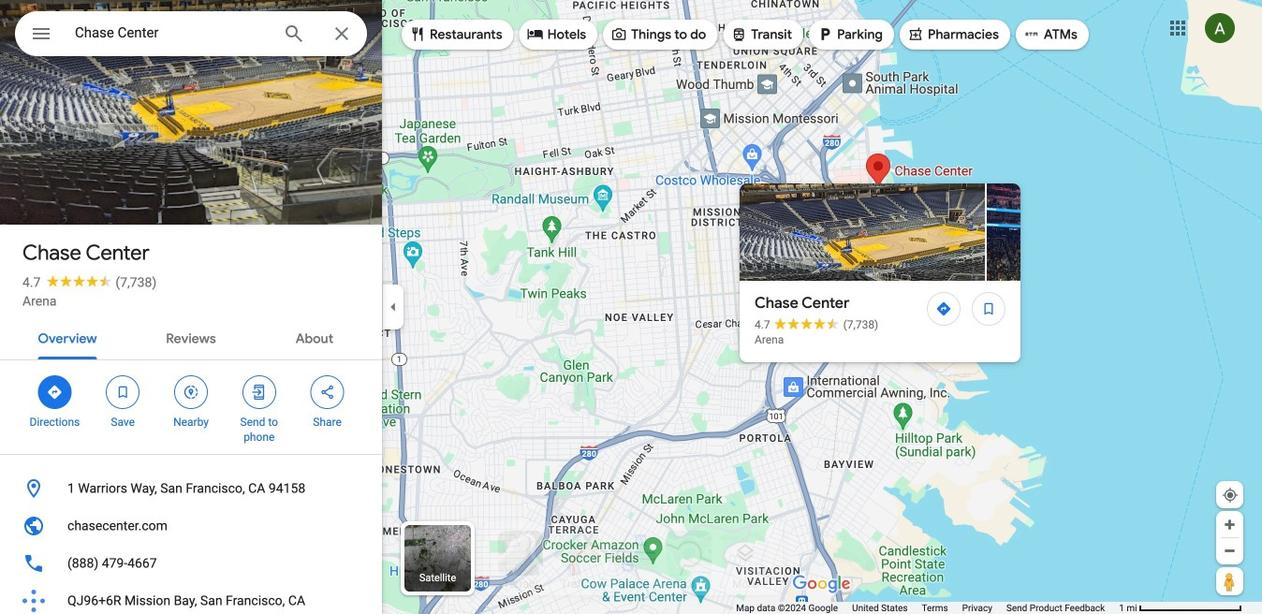 Task type: describe. For each thing, give the bounding box(es) containing it.
4.7 stars 7,738 reviews image
[[755, 318, 879, 333]]

chase center main content
[[0, 0, 382, 615]]

zoom out image
[[1224, 544, 1238, 558]]

none field inside chase center 'field'
[[75, 22, 268, 44]]

Chase Center field
[[15, 11, 367, 62]]

google account: augustus odena  
(augustus@adept.ai) image
[[1206, 13, 1236, 43]]

information for chase center region
[[0, 470, 382, 615]]

photo of chase center image
[[0, 0, 382, 256]]

collapse side panel image
[[383, 297, 404, 318]]

arena element
[[755, 334, 784, 347]]

show street view coverage image
[[1217, 568, 1244, 596]]

7,738 reviews element
[[116, 275, 157, 290]]

chase center tooltip
[[740, 184, 1263, 363]]



Task type: locate. For each thing, give the bounding box(es) containing it.
none search field inside google maps element
[[15, 11, 367, 62]]

None field
[[75, 22, 268, 44]]

tab list inside google maps element
[[0, 315, 382, 360]]

4.7 stars image
[[41, 275, 116, 287]]

show your location image
[[1223, 487, 1240, 504]]

photo image
[[740, 184, 986, 281]]

video image
[[988, 184, 1233, 281]]

zoom in image
[[1224, 518, 1238, 532]]

google maps element
[[0, 0, 1263, 615]]

None search field
[[15, 11, 367, 62]]

tab list
[[0, 315, 382, 360]]

actions for chase center region
[[0, 361, 382, 454]]

chase center element
[[755, 292, 850, 315]]



Task type: vqa. For each thing, say whether or not it's contained in the screenshot.
Show Street View Coverage image
yes



